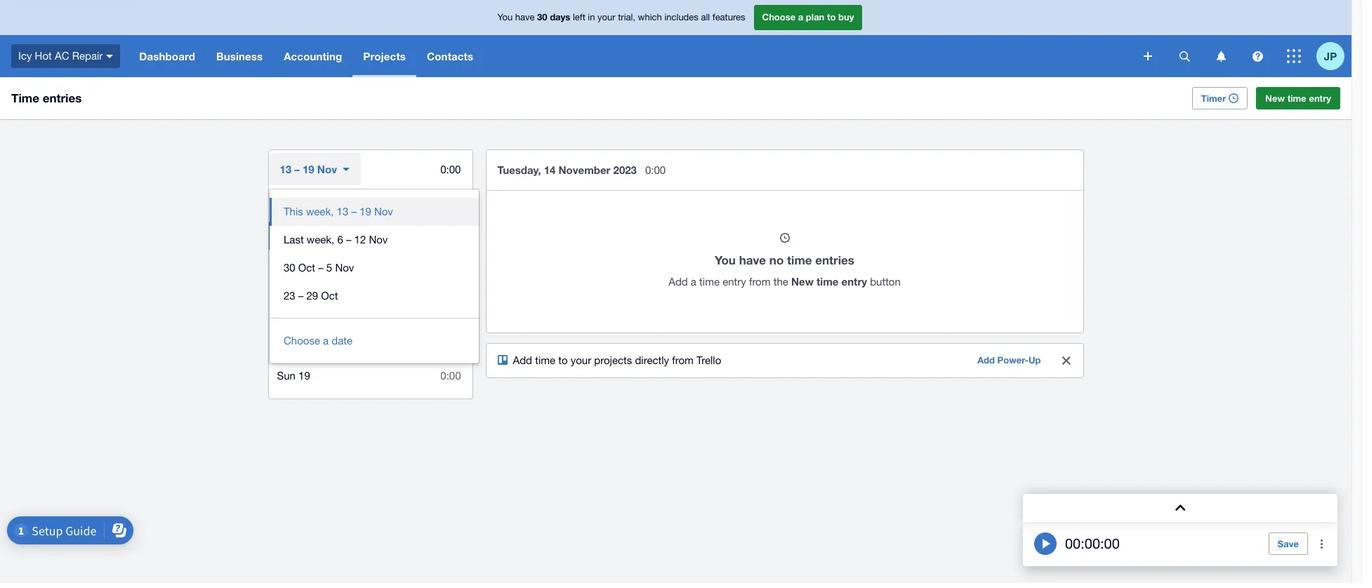 Task type: describe. For each thing, give the bounding box(es) containing it.
mon
[[277, 202, 298, 214]]

trial,
[[618, 12, 636, 23]]

svg image inside icy hot ac repair popup button
[[106, 55, 113, 58]]

0 vertical spatial entries
[[43, 91, 82, 105]]

sat
[[277, 342, 293, 354]]

0:00 for tue 14
[[441, 230, 461, 242]]

choose a plan to buy
[[762, 11, 854, 23]]

directly
[[635, 355, 669, 367]]

entry inside new time entry 'button'
[[1309, 93, 1332, 104]]

1 horizontal spatial oct
[[321, 290, 338, 302]]

time inside add a time entry from the new time entry button
[[700, 276, 720, 288]]

29
[[307, 290, 318, 302]]

– inside button
[[351, 206, 357, 218]]

23 – 29 oct button
[[270, 282, 479, 310]]

23 – 29 oct
[[284, 290, 338, 302]]

icy hot ac repair button
[[0, 35, 129, 77]]

tue 14
[[277, 230, 308, 242]]

save button
[[1269, 533, 1308, 556]]

0 horizontal spatial from
[[672, 355, 694, 367]]

30 inside button
[[284, 262, 295, 274]]

2 horizontal spatial add
[[978, 355, 995, 366]]

last week, 6 – 12 nov
[[284, 234, 388, 246]]

0:00 for fri 17
[[441, 314, 461, 326]]

accounting button
[[273, 35, 353, 77]]

0:00 for mon 13
[[441, 202, 461, 214]]

have for no
[[739, 253, 766, 268]]

button
[[870, 276, 901, 288]]

add power-up
[[978, 355, 1041, 366]]

0 horizontal spatial your
[[571, 355, 591, 367]]

new time entry
[[1266, 93, 1332, 104]]

your inside you have 30 days left in your trial, which includes all features
[[598, 12, 616, 23]]

– left 5
[[318, 262, 324, 274]]

choose for choose a date
[[284, 335, 320, 347]]

dashboard link
[[129, 35, 206, 77]]

time inside 'button'
[[1288, 93, 1307, 104]]

week, for this
[[306, 206, 334, 218]]

time
[[11, 91, 39, 105]]

last week, 6 – 12 nov button
[[270, 226, 479, 254]]

you for you have no time entries
[[715, 253, 736, 268]]

fri 17
[[278, 314, 304, 326]]

13 – 19 nov button
[[269, 153, 361, 185]]

30 inside banner
[[537, 11, 548, 23]]

nov inside popup button
[[317, 163, 337, 176]]

clear button
[[1052, 347, 1081, 375]]

projects button
[[353, 35, 416, 77]]

up
[[1029, 355, 1041, 366]]

choose a date link
[[284, 335, 353, 347]]

wed 15
[[277, 258, 313, 270]]

in
[[588, 12, 595, 23]]

have for 30
[[515, 12, 535, 23]]

last
[[284, 234, 304, 246]]

jp button
[[1317, 35, 1352, 77]]

nov inside "button"
[[369, 234, 388, 246]]

banner containing jp
[[0, 0, 1352, 77]]

1 horizontal spatial 13
[[301, 202, 313, 214]]

new inside 'button'
[[1266, 93, 1285, 104]]

business
[[216, 50, 263, 63]]

power-
[[998, 355, 1029, 366]]

projects
[[363, 50, 406, 63]]

2023
[[613, 164, 637, 176]]

00:00:00
[[1065, 536, 1120, 552]]

repair
[[72, 50, 103, 62]]

nov inside button
[[374, 206, 393, 218]]

dashboard
[[139, 50, 195, 63]]

choose for choose a plan to buy
[[762, 11, 796, 23]]

left
[[573, 12, 586, 23]]

thu
[[277, 286, 295, 298]]

icy hot ac repair
[[18, 50, 103, 62]]

no
[[770, 253, 784, 268]]

– inside "button"
[[346, 234, 351, 246]]

navigation containing dashboard
[[129, 35, 1134, 77]]

tuesday,
[[498, 164, 541, 176]]

choose a date button
[[270, 327, 479, 355]]

this
[[284, 206, 303, 218]]

business button
[[206, 35, 273, 77]]

the
[[774, 276, 789, 288]]

projects
[[594, 355, 632, 367]]

13 inside popup button
[[280, 163, 292, 176]]

sun 19
[[277, 370, 310, 382]]

more options image
[[1308, 530, 1336, 558]]

buy
[[839, 11, 854, 23]]

features
[[713, 12, 746, 23]]

clear image
[[1062, 357, 1071, 365]]

6
[[337, 234, 343, 246]]

23
[[284, 290, 295, 302]]

17
[[293, 314, 304, 326]]

timer
[[1201, 93, 1226, 104]]

tuesday, 14 november 2023
[[498, 164, 637, 176]]

time entries
[[11, 91, 82, 105]]

0 horizontal spatial oct
[[298, 262, 315, 274]]

all
[[701, 12, 710, 23]]

add power-up link
[[969, 350, 1050, 372]]

icy
[[18, 50, 32, 62]]

13 inside button
[[337, 206, 349, 218]]

november
[[559, 164, 611, 176]]

15
[[301, 258, 313, 270]]

sun
[[277, 370, 296, 382]]

thu 16
[[277, 286, 309, 298]]



Task type: locate. For each thing, give the bounding box(es) containing it.
0 horizontal spatial a
[[323, 335, 329, 347]]

week, inside button
[[306, 206, 334, 218]]

14 right tuesday,
[[544, 164, 556, 176]]

choose
[[762, 11, 796, 23], [284, 335, 320, 347]]

a inside button
[[323, 335, 329, 347]]

group
[[270, 190, 479, 364]]

your right in
[[598, 12, 616, 23]]

you have no time entries
[[715, 253, 855, 268]]

1 vertical spatial choose
[[284, 335, 320, 347]]

tue
[[277, 230, 294, 242]]

hot
[[35, 50, 52, 62]]

days
[[550, 11, 570, 23]]

week,
[[306, 206, 334, 218], [307, 234, 334, 246]]

0 horizontal spatial choose
[[284, 335, 320, 347]]

0 vertical spatial oct
[[298, 262, 315, 274]]

19 inside popup button
[[303, 163, 314, 176]]

contacts button
[[416, 35, 484, 77]]

have left no
[[739, 253, 766, 268]]

nov
[[317, 163, 337, 176], [374, 206, 393, 218], [369, 234, 388, 246], [335, 262, 354, 274]]

14
[[544, 164, 556, 176], [297, 230, 308, 242]]

– up 12
[[351, 206, 357, 218]]

1 horizontal spatial to
[[827, 11, 836, 23]]

2 horizontal spatial entry
[[1309, 93, 1332, 104]]

1 vertical spatial entries
[[816, 253, 855, 268]]

0 vertical spatial 14
[[544, 164, 556, 176]]

your left projects
[[571, 355, 591, 367]]

from left trello
[[672, 355, 694, 367]]

2 horizontal spatial a
[[798, 11, 804, 23]]

fri
[[278, 314, 290, 326]]

19 up 12
[[360, 206, 371, 218]]

1 vertical spatial week,
[[307, 234, 334, 246]]

save
[[1278, 539, 1299, 550]]

– up mon 13
[[295, 163, 300, 176]]

a
[[798, 11, 804, 23], [691, 276, 697, 288], [323, 335, 329, 347]]

oct right wed
[[298, 262, 315, 274]]

0 vertical spatial a
[[798, 11, 804, 23]]

nov inside button
[[335, 262, 354, 274]]

0 horizontal spatial 30
[[284, 262, 295, 274]]

1 vertical spatial you
[[715, 253, 736, 268]]

this week, 13 – 19 nov
[[284, 206, 393, 218]]

nov right 12
[[369, 234, 388, 246]]

0 horizontal spatial 14
[[297, 230, 308, 242]]

0 horizontal spatial to
[[559, 355, 568, 367]]

to left projects
[[559, 355, 568, 367]]

entry inside add a time entry from the new time entry button
[[723, 276, 746, 288]]

1 vertical spatial 14
[[297, 230, 308, 242]]

which
[[638, 12, 662, 23]]

2 vertical spatial a
[[323, 335, 329, 347]]

sat 18 button
[[269, 334, 472, 362]]

svg image
[[1287, 49, 1301, 63], [1217, 51, 1226, 61]]

from
[[749, 276, 771, 288], [672, 355, 694, 367]]

14 right tue
[[297, 230, 308, 242]]

0 vertical spatial from
[[749, 276, 771, 288]]

entries up add a time entry from the new time entry button
[[816, 253, 855, 268]]

1 horizontal spatial from
[[749, 276, 771, 288]]

a for choose a plan to buy
[[798, 11, 804, 23]]

30 oct – 5 nov button
[[270, 254, 479, 282]]

list box
[[270, 190, 479, 319]]

timer button
[[1192, 87, 1248, 110]]

13 up mon
[[280, 163, 292, 176]]

1 vertical spatial to
[[559, 355, 568, 367]]

entry left button
[[842, 275, 867, 288]]

0 vertical spatial to
[[827, 11, 836, 23]]

0 vertical spatial 19
[[303, 163, 314, 176]]

contacts
[[427, 50, 474, 63]]

0:00
[[441, 164, 461, 176], [645, 164, 666, 176], [441, 202, 461, 214], [441, 230, 461, 242], [441, 314, 461, 326], [441, 370, 461, 382]]

19 up mon 13
[[303, 163, 314, 176]]

svg image
[[1180, 51, 1190, 61], [1253, 51, 1263, 61], [1144, 52, 1152, 60], [106, 55, 113, 58]]

you for you have 30 days left in your trial, which includes all features
[[498, 12, 513, 23]]

12
[[354, 234, 366, 246]]

0 vertical spatial your
[[598, 12, 616, 23]]

week, left '6'
[[307, 234, 334, 246]]

oct right 29
[[321, 290, 338, 302]]

entries
[[43, 91, 82, 105], [816, 253, 855, 268]]

19
[[303, 163, 314, 176], [360, 206, 371, 218], [299, 370, 310, 382]]

0 vertical spatial week,
[[306, 206, 334, 218]]

jp
[[1324, 50, 1337, 62]]

from inside add a time entry from the new time entry button
[[749, 276, 771, 288]]

19 right "sun"
[[299, 370, 310, 382]]

1 horizontal spatial entry
[[842, 275, 867, 288]]

new right 'timer' button
[[1266, 93, 1285, 104]]

– left 29
[[298, 290, 304, 302]]

0 horizontal spatial have
[[515, 12, 535, 23]]

16
[[298, 286, 309, 298]]

a for add a time entry from the new time entry button
[[691, 276, 697, 288]]

1 horizontal spatial add
[[669, 276, 688, 288]]

0 vertical spatial new
[[1266, 93, 1285, 104]]

date
[[332, 335, 353, 347]]

ac
[[55, 50, 69, 62]]

new right the
[[791, 275, 814, 288]]

plan
[[806, 11, 825, 23]]

1 vertical spatial have
[[739, 253, 766, 268]]

have left "days"
[[515, 12, 535, 23]]

add for from
[[513, 355, 532, 367]]

add inside add a time entry from the new time entry button
[[669, 276, 688, 288]]

thu 16 button
[[269, 278, 472, 306]]

1 horizontal spatial a
[[691, 276, 697, 288]]

list box containing this week, 13 – 19 nov
[[270, 190, 479, 319]]

navigation
[[129, 35, 1134, 77]]

this week, 13 – 19 nov button
[[270, 198, 479, 226]]

nov up last week, 6 – 12 nov "button"
[[374, 206, 393, 218]]

you have 30 days left in your trial, which includes all features
[[498, 11, 746, 23]]

– inside popup button
[[295, 163, 300, 176]]

13
[[280, 163, 292, 176], [301, 202, 313, 214], [337, 206, 349, 218]]

includes
[[665, 12, 699, 23]]

add for new
[[669, 276, 688, 288]]

5
[[326, 262, 332, 274]]

a inside add a time entry from the new time entry button
[[691, 276, 697, 288]]

new time entry button
[[1257, 87, 1341, 110]]

– right '6'
[[346, 234, 351, 246]]

1 horizontal spatial 30
[[537, 11, 548, 23]]

1 horizontal spatial choose
[[762, 11, 796, 23]]

a inside banner
[[798, 11, 804, 23]]

you left "days"
[[498, 12, 513, 23]]

trello
[[697, 355, 721, 367]]

0 horizontal spatial new
[[791, 275, 814, 288]]

0 vertical spatial choose
[[762, 11, 796, 23]]

banner
[[0, 0, 1352, 77]]

1 horizontal spatial you
[[715, 253, 736, 268]]

0 horizontal spatial svg image
[[1217, 51, 1226, 61]]

19 inside button
[[360, 206, 371, 218]]

a for choose a date
[[323, 335, 329, 347]]

you left no
[[715, 253, 736, 268]]

1 vertical spatial oct
[[321, 290, 338, 302]]

0 horizontal spatial entries
[[43, 91, 82, 105]]

14 for tuesday,
[[544, 164, 556, 176]]

30 left '15'
[[284, 262, 295, 274]]

group containing this week, 13 – 19 nov
[[270, 190, 479, 364]]

svg image up 'timer' button
[[1217, 51, 1226, 61]]

13 – 19 nov
[[280, 163, 337, 176]]

1 horizontal spatial 14
[[544, 164, 556, 176]]

accounting
[[284, 50, 342, 63]]

0 horizontal spatial you
[[498, 12, 513, 23]]

13 right mon
[[301, 202, 313, 214]]

30
[[537, 11, 548, 23], [284, 262, 295, 274]]

from left the
[[749, 276, 771, 288]]

2 vertical spatial 19
[[299, 370, 310, 382]]

your
[[598, 12, 616, 23], [571, 355, 591, 367]]

entries right the time
[[43, 91, 82, 105]]

18
[[296, 342, 308, 354]]

svg image left jp
[[1287, 49, 1301, 63]]

30 oct – 5 nov
[[284, 262, 354, 274]]

week, inside "button"
[[307, 234, 334, 246]]

2 horizontal spatial 13
[[337, 206, 349, 218]]

1 vertical spatial 30
[[284, 262, 295, 274]]

0 horizontal spatial add
[[513, 355, 532, 367]]

wed 15 button
[[269, 250, 472, 278]]

30 left "days"
[[537, 11, 548, 23]]

1 horizontal spatial entries
[[816, 253, 855, 268]]

1 vertical spatial a
[[691, 276, 697, 288]]

add a time entry from the new time entry button
[[669, 275, 901, 288]]

0 horizontal spatial 13
[[280, 163, 292, 176]]

mon 13
[[277, 202, 313, 214]]

start timer image
[[1035, 533, 1057, 556]]

13 up '6'
[[337, 206, 349, 218]]

nov right 5
[[335, 262, 354, 274]]

0:00 for sun 19
[[441, 370, 461, 382]]

1 horizontal spatial svg image
[[1287, 49, 1301, 63]]

0 vertical spatial have
[[515, 12, 535, 23]]

1 vertical spatial your
[[571, 355, 591, 367]]

1 vertical spatial from
[[672, 355, 694, 367]]

you
[[498, 12, 513, 23], [715, 253, 736, 268]]

1 horizontal spatial your
[[598, 12, 616, 23]]

0 vertical spatial you
[[498, 12, 513, 23]]

to
[[827, 11, 836, 23], [559, 355, 568, 367]]

wed
[[277, 258, 298, 270]]

1 horizontal spatial new
[[1266, 93, 1285, 104]]

0 horizontal spatial entry
[[723, 276, 746, 288]]

1 vertical spatial new
[[791, 275, 814, 288]]

have inside you have 30 days left in your trial, which includes all features
[[515, 12, 535, 23]]

1 vertical spatial 19
[[360, 206, 371, 218]]

add
[[669, 276, 688, 288], [513, 355, 532, 367], [978, 355, 995, 366]]

time
[[1288, 93, 1307, 104], [787, 253, 812, 268], [817, 275, 839, 288], [700, 276, 720, 288], [535, 355, 556, 367]]

entry left the
[[723, 276, 746, 288]]

to left the buy
[[827, 11, 836, 23]]

choose inside choose a date button
[[284, 335, 320, 347]]

sat 18
[[277, 342, 308, 354]]

entry down jp
[[1309, 93, 1332, 104]]

nov up this week, 13 – 19 nov
[[317, 163, 337, 176]]

add time to your projects directly from trello
[[513, 355, 721, 367]]

0 vertical spatial 30
[[537, 11, 548, 23]]

you inside you have 30 days left in your trial, which includes all features
[[498, 12, 513, 23]]

1 horizontal spatial have
[[739, 253, 766, 268]]

oct
[[298, 262, 315, 274], [321, 290, 338, 302]]

week, for last
[[307, 234, 334, 246]]

week, right this
[[306, 206, 334, 218]]

choose a date
[[284, 335, 353, 347]]

14 for tue
[[297, 230, 308, 242]]



Task type: vqa. For each thing, say whether or not it's contained in the screenshot.
'Imported' related to 1,438.77
no



